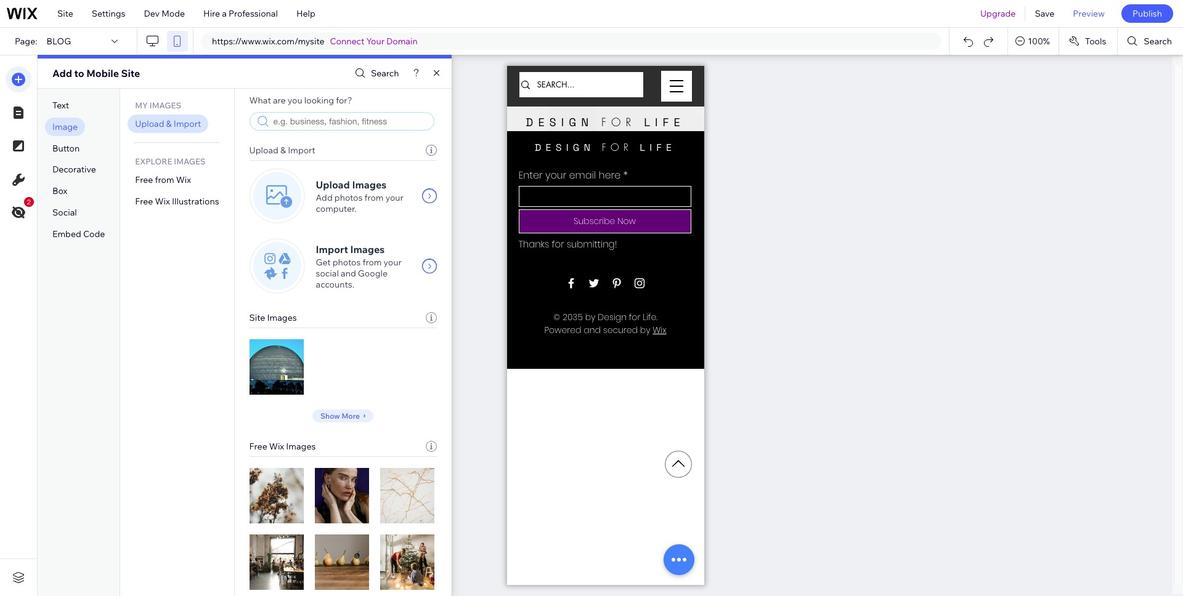 Task type: locate. For each thing, give the bounding box(es) containing it.
search down your
[[371, 68, 399, 79]]

add to mobile site
[[52, 67, 140, 80]]

2 horizontal spatial wix
[[269, 441, 284, 453]]

from inside import images get photos from your social and google accounts.
[[363, 257, 382, 268]]

professional
[[229, 8, 278, 19]]

0 vertical spatial wix
[[176, 174, 191, 185]]

images for upload
[[352, 179, 387, 191]]

free wix images
[[249, 441, 316, 453]]

import down 'what are you looking for?'
[[288, 145, 315, 156]]

from for import images
[[363, 257, 382, 268]]

to
[[74, 67, 84, 80]]

your
[[367, 36, 385, 47]]

your for upload images
[[386, 192, 404, 203]]

photos inside import images get photos from your social and google accounts.
[[333, 257, 361, 268]]

images for import
[[350, 244, 385, 256]]

1 horizontal spatial import
[[288, 145, 315, 156]]

import down the my images
[[174, 118, 201, 129]]

your
[[386, 192, 404, 203], [384, 257, 402, 268]]

0 horizontal spatial wix
[[155, 196, 170, 207]]

for?
[[336, 95, 352, 106]]

0 vertical spatial your
[[386, 192, 404, 203]]

&
[[166, 118, 172, 129], [280, 145, 286, 156]]

images inside import images get photos from your social and google accounts.
[[350, 244, 385, 256]]

accounts.
[[316, 279, 355, 290]]

upload down my at the top left of the page
[[135, 118, 164, 129]]

search down publish button
[[1145, 36, 1173, 47]]

button
[[52, 143, 80, 154]]

& down the my images
[[166, 118, 172, 129]]

google
[[358, 268, 388, 279]]

free from wix
[[135, 174, 191, 185]]

0 horizontal spatial upload
[[135, 118, 164, 129]]

photos
[[335, 192, 363, 203], [333, 257, 361, 268]]

tools button
[[1060, 28, 1118, 55]]

images
[[150, 101, 181, 110], [174, 156, 206, 166], [352, 179, 387, 191], [350, 244, 385, 256], [267, 313, 297, 324], [286, 441, 316, 453]]

add inside upload images add photos from your computer.
[[316, 192, 333, 203]]

import
[[174, 118, 201, 129], [288, 145, 315, 156], [316, 244, 348, 256]]

1 horizontal spatial add
[[316, 192, 333, 203]]

0 horizontal spatial site
[[57, 8, 73, 19]]

upload down what
[[249, 145, 279, 156]]

2 vertical spatial import
[[316, 244, 348, 256]]

image
[[52, 121, 78, 132]]

from for upload images
[[365, 192, 384, 203]]

illustrations
[[172, 196, 219, 207]]

preview
[[1074, 8, 1105, 19]]

wix for free wix illustrations
[[155, 196, 170, 207]]

1 vertical spatial from
[[365, 192, 384, 203]]

photos inside upload images add photos from your computer.
[[335, 192, 363, 203]]

are
[[273, 95, 286, 106]]

photos for upload
[[335, 192, 363, 203]]

1 horizontal spatial &
[[280, 145, 286, 156]]

import images get photos from your social and google accounts.
[[316, 244, 402, 290]]

from right computer.
[[365, 192, 384, 203]]

0 vertical spatial import
[[174, 118, 201, 129]]

2 horizontal spatial import
[[316, 244, 348, 256]]

your inside upload images add photos from your computer.
[[386, 192, 404, 203]]

your right computer.
[[386, 192, 404, 203]]

0 vertical spatial free
[[135, 174, 153, 185]]

upload
[[135, 118, 164, 129], [249, 145, 279, 156], [316, 179, 350, 191]]

embed code
[[52, 229, 105, 240]]

1 horizontal spatial search
[[1145, 36, 1173, 47]]

site
[[57, 8, 73, 19], [121, 67, 140, 80], [249, 313, 265, 324]]

0 vertical spatial &
[[166, 118, 172, 129]]

2 vertical spatial free
[[249, 441, 267, 453]]

hire
[[204, 8, 220, 19]]

1 vertical spatial search
[[371, 68, 399, 79]]

e.g. business, fashion, fitness field
[[272, 116, 430, 127]]

0 horizontal spatial search
[[371, 68, 399, 79]]

0 horizontal spatial search button
[[352, 64, 399, 82]]

0 vertical spatial add
[[52, 67, 72, 80]]

connect
[[330, 36, 365, 47]]

from right and
[[363, 257, 382, 268]]

1 vertical spatial your
[[384, 257, 402, 268]]

1 vertical spatial &
[[280, 145, 286, 156]]

1 vertical spatial free
[[135, 196, 153, 207]]

https://www.wix.com/mysite connect your domain
[[212, 36, 418, 47]]

1 vertical spatial upload
[[249, 145, 279, 156]]

1 vertical spatial import
[[288, 145, 315, 156]]

wix
[[176, 174, 191, 185], [155, 196, 170, 207], [269, 441, 284, 453]]

1 vertical spatial photos
[[333, 257, 361, 268]]

0 vertical spatial photos
[[335, 192, 363, 203]]

0 vertical spatial upload & import
[[135, 118, 201, 129]]

2 vertical spatial from
[[363, 257, 382, 268]]

0 horizontal spatial import
[[174, 118, 201, 129]]

1 vertical spatial wix
[[155, 196, 170, 207]]

search button down your
[[352, 64, 399, 82]]

upload & import down "are"
[[249, 145, 315, 156]]

1 horizontal spatial upload & import
[[249, 145, 315, 156]]

your inside import images get photos from your social and google accounts.
[[384, 257, 402, 268]]

free for free from wix
[[135, 174, 153, 185]]

images for explore
[[174, 156, 206, 166]]

upgrade
[[981, 8, 1016, 19]]

0 horizontal spatial &
[[166, 118, 172, 129]]

from inside upload images add photos from your computer.
[[365, 192, 384, 203]]

blog
[[47, 36, 71, 47]]

1 horizontal spatial wix
[[176, 174, 191, 185]]

add
[[52, 67, 72, 80], [316, 192, 333, 203]]

2 vertical spatial site
[[249, 313, 265, 324]]

1 vertical spatial site
[[121, 67, 140, 80]]

explore images
[[135, 156, 206, 166]]

& down "are"
[[280, 145, 286, 156]]

settings
[[92, 8, 125, 19]]

code
[[83, 229, 105, 240]]

site for site
[[57, 8, 73, 19]]

from down explore images
[[155, 174, 174, 185]]

2 horizontal spatial site
[[249, 313, 265, 324]]

dev
[[144, 8, 160, 19]]

site images
[[249, 313, 297, 324]]

upload up computer.
[[316, 179, 350, 191]]

from
[[155, 174, 174, 185], [365, 192, 384, 203], [363, 257, 382, 268]]

1 vertical spatial add
[[316, 192, 333, 203]]

2 horizontal spatial upload
[[316, 179, 350, 191]]

free for free wix images
[[249, 441, 267, 453]]

search button down publish
[[1119, 28, 1184, 55]]

my
[[135, 101, 148, 110]]

upload & import
[[135, 118, 201, 129], [249, 145, 315, 156]]

free
[[135, 174, 153, 185], [135, 196, 153, 207], [249, 441, 267, 453]]

0 vertical spatial site
[[57, 8, 73, 19]]

photos for import
[[333, 257, 361, 268]]

2 vertical spatial upload
[[316, 179, 350, 191]]

2 vertical spatial wix
[[269, 441, 284, 453]]

0 horizontal spatial add
[[52, 67, 72, 80]]

upload & import down the my images
[[135, 118, 201, 129]]

search button
[[1119, 28, 1184, 55], [352, 64, 399, 82]]

images for my
[[150, 101, 181, 110]]

publish
[[1133, 8, 1163, 19]]

1 horizontal spatial search button
[[1119, 28, 1184, 55]]

looking
[[304, 95, 334, 106]]

import up get
[[316, 244, 348, 256]]

1 vertical spatial search button
[[352, 64, 399, 82]]

100%
[[1029, 36, 1051, 47]]

your right and
[[384, 257, 402, 268]]

search
[[1145, 36, 1173, 47], [371, 68, 399, 79]]

social
[[52, 207, 77, 218]]

images inside upload images add photos from your computer.
[[352, 179, 387, 191]]

1 vertical spatial upload & import
[[249, 145, 315, 156]]



Task type: vqa. For each thing, say whether or not it's contained in the screenshot.
Manage Menu
no



Task type: describe. For each thing, give the bounding box(es) containing it.
social
[[316, 268, 339, 279]]

1 horizontal spatial upload
[[249, 145, 279, 156]]

publish button
[[1122, 4, 1174, 23]]

save
[[1035, 8, 1055, 19]]

0 vertical spatial search button
[[1119, 28, 1184, 55]]

preview button
[[1064, 0, 1115, 27]]

show more button
[[313, 410, 374, 423]]

decorative
[[52, 164, 96, 175]]

2 button
[[6, 197, 34, 226]]

free wix illustrations
[[135, 196, 219, 207]]

site for site images
[[249, 313, 265, 324]]

box
[[52, 186, 67, 197]]

you
[[288, 95, 303, 106]]

my images
[[135, 101, 181, 110]]

hire a professional
[[204, 8, 278, 19]]

what are you looking for?
[[249, 95, 352, 106]]

embed
[[52, 229, 81, 240]]

import inside import images get photos from your social and google accounts.
[[316, 244, 348, 256]]

upload inside upload images add photos from your computer.
[[316, 179, 350, 191]]

https://www.wix.com/mysite
[[212, 36, 325, 47]]

get
[[316, 257, 331, 268]]

help
[[296, 8, 316, 19]]

1 horizontal spatial site
[[121, 67, 140, 80]]

computer.
[[316, 203, 357, 215]]

upload images add photos from your computer.
[[316, 179, 404, 215]]

save button
[[1026, 0, 1064, 27]]

dev mode
[[144, 8, 185, 19]]

mode
[[162, 8, 185, 19]]

show more
[[321, 412, 360, 421]]

2
[[27, 199, 31, 206]]

your for import images
[[384, 257, 402, 268]]

0 vertical spatial upload
[[135, 118, 164, 129]]

tools
[[1086, 36, 1107, 47]]

free for free wix illustrations
[[135, 196, 153, 207]]

a
[[222, 8, 227, 19]]

0 vertical spatial from
[[155, 174, 174, 185]]

show
[[321, 412, 340, 421]]

more
[[342, 412, 360, 421]]

images for site
[[267, 313, 297, 324]]

and
[[341, 268, 356, 279]]

0 vertical spatial search
[[1145, 36, 1173, 47]]

what
[[249, 95, 271, 106]]

100% button
[[1009, 28, 1059, 55]]

mobile
[[86, 67, 119, 80]]

wix for free wix images
[[269, 441, 284, 453]]

explore
[[135, 156, 172, 166]]

text
[[52, 100, 69, 111]]

domain
[[387, 36, 418, 47]]

0 horizontal spatial upload & import
[[135, 118, 201, 129]]



